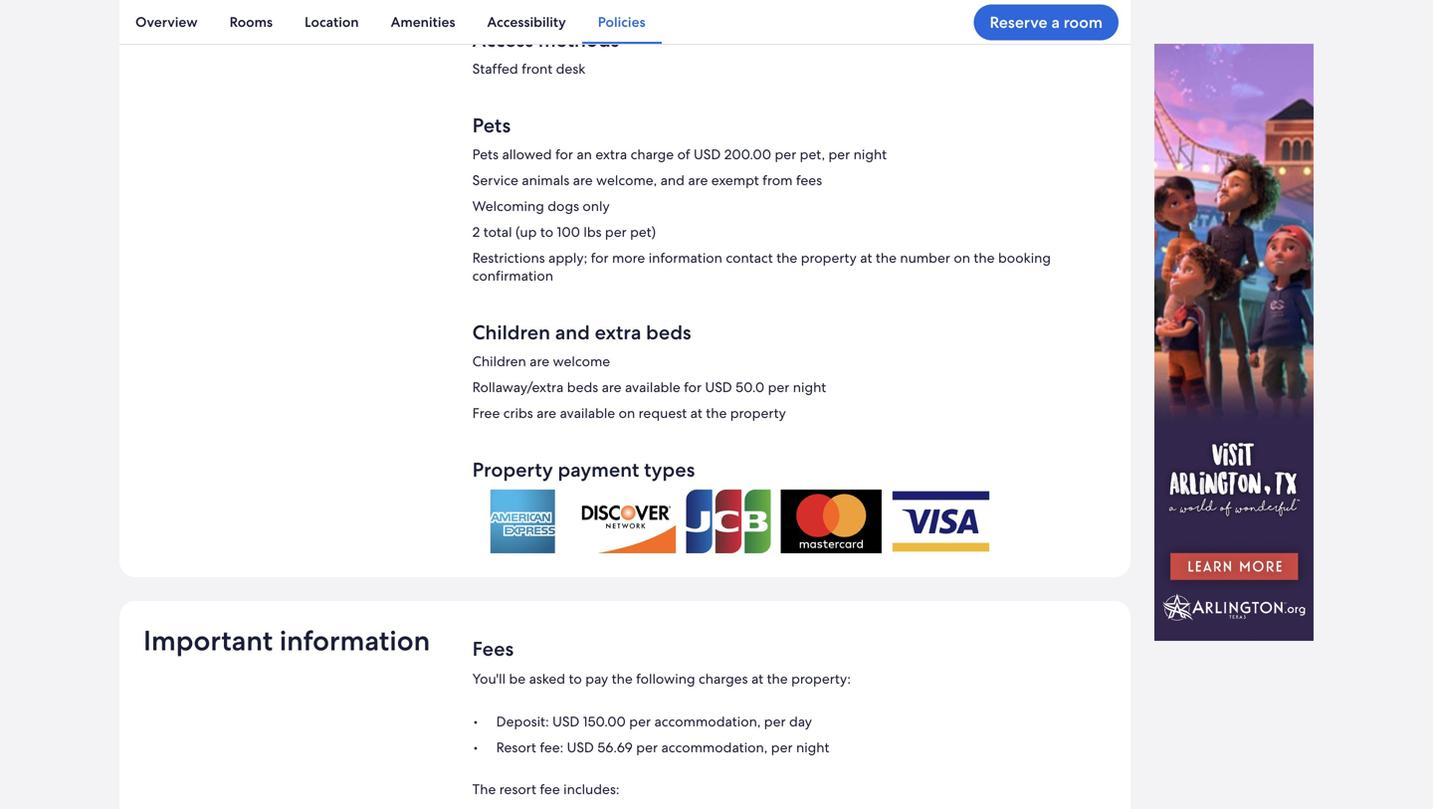 Task type: vqa. For each thing, say whether or not it's contained in the screenshot.
Next month icon
no



Task type: describe. For each thing, give the bounding box(es) containing it.
1 vertical spatial to
[[569, 670, 582, 688]]

policies link
[[582, 0, 661, 44]]

list containing deposit: usd 150.00 per accommodation, per day
[[472, 712, 1107, 756]]

free
[[472, 404, 500, 422]]

you'll be asked to pay the following charges at the property:
[[472, 670, 851, 688]]

methods
[[538, 27, 619, 53]]

staffed
[[472, 60, 518, 78]]

0 horizontal spatial information
[[280, 622, 430, 659]]

desk
[[556, 60, 586, 78]]

confirmation
[[472, 267, 553, 285]]

per left day in the right bottom of the page
[[764, 712, 786, 730]]

animals
[[522, 171, 569, 189]]

the right pay on the left of the page
[[612, 670, 633, 688]]

extra inside 'children and extra beds children are welcome rollaway/extra beds are available for usd 50.0 per night free cribs are available on request at the property'
[[595, 319, 641, 345]]

welcome
[[553, 352, 610, 370]]

payment
[[558, 457, 639, 483]]

of
[[677, 145, 690, 163]]

welcoming
[[472, 197, 544, 215]]

from
[[762, 171, 793, 189]]

the right 'contact'
[[776, 249, 797, 267]]

usd up fee:
[[552, 712, 580, 730]]

at inside pets pets allowed for an extra charge of usd 200.00 per pet, per night service animals are welcome, and are exempt from fees welcoming dogs only 2 total (up to 100 lbs per pet) restrictions apply; for more information contact the property at the number on the booking confirmation
[[860, 249, 872, 267]]

2 pets from the top
[[472, 145, 499, 163]]

the
[[472, 780, 496, 798]]

welcome,
[[596, 171, 657, 189]]

exempt
[[711, 171, 759, 189]]

deposit: usd 150.00 per accommodation, per day list item
[[472, 712, 1107, 730]]

reserve a room button
[[974, 4, 1119, 40]]

jcb international image
[[678, 490, 779, 553]]

1 children from the top
[[472, 319, 550, 345]]

1 vertical spatial accommodation,
[[661, 738, 768, 756]]

charge
[[631, 145, 674, 163]]

fees
[[472, 636, 514, 662]]

fee
[[540, 780, 560, 798]]

charges
[[699, 670, 748, 688]]

2 vertical spatial night
[[796, 738, 829, 756]]

200.00
[[724, 145, 771, 163]]

per right pet,
[[828, 145, 850, 163]]

amenities
[[391, 13, 455, 31]]

per down deposit: usd 150.00 per accommodation, per day
[[636, 738, 658, 756]]

are down an
[[573, 171, 593, 189]]

per right lbs
[[605, 223, 627, 241]]

per up resort fee: usd 56.69 per accommodation, per night
[[629, 712, 651, 730]]

the inside 'children and extra beds children are welcome rollaway/extra beds are available for usd 50.0 per night free cribs are available on request at the property'
[[706, 404, 727, 422]]

rooms
[[230, 13, 273, 31]]

number
[[900, 249, 950, 267]]

day
[[789, 712, 812, 730]]

reserve a room
[[990, 12, 1103, 33]]

important information
[[143, 622, 430, 659]]

property:
[[791, 670, 851, 688]]

on inside pets pets allowed for an extra charge of usd 200.00 per pet, per night service animals are welcome, and are exempt from fees welcoming dogs only 2 total (up to 100 lbs per pet) restrictions apply; for more information contact the property at the number on the booking confirmation
[[954, 249, 970, 267]]

pay
[[585, 670, 608, 688]]

resort
[[499, 780, 536, 798]]

allowed
[[502, 145, 552, 163]]

property inside pets pets allowed for an extra charge of usd 200.00 per pet, per night service animals are welcome, and are exempt from fees welcoming dogs only 2 total (up to 100 lbs per pet) restrictions apply; for more information contact the property at the number on the booking confirmation
[[801, 249, 857, 267]]

children and extra beds children are welcome rollaway/extra beds are available for usd 50.0 per night free cribs are available on request at the property
[[472, 319, 826, 422]]

more
[[612, 249, 645, 267]]

night inside 'children and extra beds children are welcome rollaway/extra beds are available for usd 50.0 per night free cribs are available on request at the property'
[[793, 378, 826, 396]]

accessibility link
[[471, 0, 582, 44]]

per left pet,
[[775, 145, 796, 163]]

a
[[1051, 12, 1060, 33]]

pet,
[[800, 145, 825, 163]]

the left booking
[[974, 249, 995, 267]]

information inside pets pets allowed for an extra charge of usd 200.00 per pet, per night service animals are welcome, and are exempt from fees welcoming dogs only 2 total (up to 100 lbs per pet) restrictions apply; for more information contact the property at the number on the booking confirmation
[[649, 249, 722, 267]]

cribs
[[503, 404, 533, 422]]

pet)
[[630, 223, 656, 241]]

location
[[304, 13, 359, 31]]

types
[[644, 457, 695, 483]]

100
[[557, 223, 580, 241]]

0 horizontal spatial beds
[[567, 378, 598, 396]]

and inside pets pets allowed for an extra charge of usd 200.00 per pet, per night service animals are welcome, and are exempt from fees welcoming dogs only 2 total (up to 100 lbs per pet) restrictions apply; for more information contact the property at the number on the booking confirmation
[[660, 171, 685, 189]]

1 pets from the top
[[472, 112, 511, 138]]

property
[[472, 457, 553, 483]]

only
[[583, 197, 610, 215]]

resort fee: usd 56.69 per accommodation, per night list item
[[472, 738, 1107, 756]]

night inside pets pets allowed for an extra charge of usd 200.00 per pet, per night service animals are welcome, and are exempt from fees welcoming dogs only 2 total (up to 100 lbs per pet) restrictions apply; for more information contact the property at the number on the booking confirmation
[[853, 145, 887, 163]]

contact
[[726, 249, 773, 267]]

rollaway/extra
[[472, 378, 564, 396]]

at inside 'children and extra beds children are welcome rollaway/extra beds are available for usd 50.0 per night free cribs are available on request at the property'
[[690, 404, 702, 422]]

are down of at the top left of page
[[688, 171, 708, 189]]

resort fee: usd 56.69 per accommodation, per night
[[496, 738, 829, 756]]

be
[[509, 670, 526, 688]]

usd right fee:
[[567, 738, 594, 756]]

accessibility
[[487, 13, 566, 31]]



Task type: locate. For each thing, give the bounding box(es) containing it.
usd inside pets pets allowed for an extra charge of usd 200.00 per pet, per night service animals are welcome, and are exempt from fees welcoming dogs only 2 total (up to 100 lbs per pet) restrictions apply; for more information contact the property at the number on the booking confirmation
[[694, 145, 721, 163]]

1 horizontal spatial information
[[649, 249, 722, 267]]

to left pay on the left of the page
[[569, 670, 582, 688]]

0 vertical spatial to
[[540, 223, 553, 241]]

0 vertical spatial at
[[860, 249, 872, 267]]

1 horizontal spatial beds
[[646, 319, 691, 345]]

dogs
[[548, 197, 579, 215]]

apply;
[[548, 249, 587, 267]]

for inside 'children and extra beds children are welcome rollaway/extra beds are available for usd 50.0 per night free cribs are available on request at the property'
[[684, 378, 702, 396]]

0 horizontal spatial and
[[555, 319, 590, 345]]

rooms link
[[214, 0, 289, 44]]

2 vertical spatial at
[[751, 670, 763, 688]]

accommodation, down "charges"
[[654, 712, 761, 730]]

1 vertical spatial night
[[793, 378, 826, 396]]

at left the number
[[860, 249, 872, 267]]

accommodation,
[[654, 712, 761, 730], [661, 738, 768, 756]]

usd
[[694, 145, 721, 163], [705, 378, 732, 396], [552, 712, 580, 730], [567, 738, 594, 756]]

1 horizontal spatial property
[[801, 249, 857, 267]]

1 vertical spatial extra
[[595, 319, 641, 345]]

the
[[776, 249, 797, 267], [876, 249, 897, 267], [974, 249, 995, 267], [706, 404, 727, 422], [612, 670, 633, 688], [767, 670, 788, 688]]

and inside 'children and extra beds children are welcome rollaway/extra beds are available for usd 50.0 per night free cribs are available on request at the property'
[[555, 319, 590, 345]]

1 horizontal spatial at
[[751, 670, 763, 688]]

room
[[1064, 12, 1103, 33]]

are
[[573, 171, 593, 189], [688, 171, 708, 189], [530, 352, 549, 370], [602, 378, 622, 396], [536, 404, 556, 422]]

asked
[[529, 670, 565, 688]]

1 vertical spatial information
[[280, 622, 430, 659]]

for
[[555, 145, 573, 163], [591, 249, 609, 267], [684, 378, 702, 396]]

access methods staffed front desk
[[472, 27, 619, 78]]

0 vertical spatial available
[[625, 378, 680, 396]]

to inside pets pets allowed for an extra charge of usd 200.00 per pet, per night service animals are welcome, and are exempt from fees welcoming dogs only 2 total (up to 100 lbs per pet) restrictions apply; for more information contact the property at the number on the booking confirmation
[[540, 223, 553, 241]]

includes:
[[563, 780, 619, 798]]

0 vertical spatial children
[[472, 319, 550, 345]]

resort
[[496, 738, 536, 756]]

usd left the 50.0
[[705, 378, 732, 396]]

pets up service
[[472, 145, 499, 163]]

an
[[577, 145, 592, 163]]

150.00
[[583, 712, 626, 730]]

request
[[639, 404, 687, 422]]

extra right an
[[595, 145, 627, 163]]

on right the number
[[954, 249, 970, 267]]

1 horizontal spatial for
[[591, 249, 609, 267]]

american express image
[[472, 490, 573, 553]]

deposit: usd 150.00 per accommodation, per day
[[496, 712, 812, 730]]

you'll
[[472, 670, 506, 688]]

restrictions
[[472, 249, 545, 267]]

fee:
[[540, 738, 563, 756]]

list up desk
[[119, 0, 1130, 44]]

0 horizontal spatial at
[[690, 404, 702, 422]]

1 vertical spatial property
[[730, 404, 786, 422]]

service
[[472, 171, 518, 189]]

available up request
[[625, 378, 680, 396]]

property inside 'children and extra beds children are welcome rollaway/extra beds are available for usd 50.0 per night free cribs are available on request at the property'
[[730, 404, 786, 422]]

0 vertical spatial property
[[801, 249, 857, 267]]

0 vertical spatial information
[[649, 249, 722, 267]]

and up welcome
[[555, 319, 590, 345]]

2 horizontal spatial at
[[860, 249, 872, 267]]

property payment types
[[472, 457, 695, 483]]

2 vertical spatial for
[[684, 378, 702, 396]]

information
[[649, 249, 722, 267], [280, 622, 430, 659]]

0 vertical spatial extra
[[595, 145, 627, 163]]

on inside 'children and extra beds children are welcome rollaway/extra beds are available for usd 50.0 per night free cribs are available on request at the property'
[[619, 404, 635, 422]]

total
[[483, 223, 512, 241]]

0 vertical spatial and
[[660, 171, 685, 189]]

usd inside 'children and extra beds children are welcome rollaway/extra beds are available for usd 50.0 per night free cribs are available on request at the property'
[[705, 378, 732, 396]]

the left the number
[[876, 249, 897, 267]]

overview link
[[119, 0, 214, 44]]

property down the 50.0
[[730, 404, 786, 422]]

for down lbs
[[591, 249, 609, 267]]

extra up welcome
[[595, 319, 641, 345]]

0 horizontal spatial to
[[540, 223, 553, 241]]

pets up allowed
[[472, 112, 511, 138]]

per right the 50.0
[[768, 378, 789, 396]]

policies
[[598, 13, 645, 31]]

night down day in the right bottom of the page
[[796, 738, 829, 756]]

0 horizontal spatial on
[[619, 404, 635, 422]]

available down welcome
[[560, 404, 615, 422]]

for left an
[[555, 145, 573, 163]]

1 vertical spatial pets
[[472, 145, 499, 163]]

the resort fee includes:
[[472, 780, 619, 798]]

property
[[801, 249, 857, 267], [730, 404, 786, 422]]

0 horizontal spatial for
[[555, 145, 573, 163]]

0 vertical spatial accommodation,
[[654, 712, 761, 730]]

beds down welcome
[[567, 378, 598, 396]]

0 vertical spatial pets
[[472, 112, 511, 138]]

important
[[143, 622, 273, 659]]

accommodation, down deposit: usd 150.00 per accommodation, per day
[[661, 738, 768, 756]]

overview
[[135, 13, 198, 31]]

list
[[119, 0, 1130, 44], [472, 712, 1107, 756]]

1 vertical spatial beds
[[567, 378, 598, 396]]

pets pets allowed for an extra charge of usd 200.00 per pet, per night service animals are welcome, and are exempt from fees welcoming dogs only 2 total (up to 100 lbs per pet) restrictions apply; for more information contact the property at the number on the booking confirmation
[[472, 112, 1051, 285]]

property right 'contact'
[[801, 249, 857, 267]]

50.0
[[736, 378, 764, 396]]

on left request
[[619, 404, 635, 422]]

access
[[472, 27, 533, 53]]

at right request
[[690, 404, 702, 422]]

at
[[860, 249, 872, 267], [690, 404, 702, 422], [751, 670, 763, 688]]

extra
[[595, 145, 627, 163], [595, 319, 641, 345]]

children
[[472, 319, 550, 345], [472, 352, 526, 370]]

are up the rollaway/extra
[[530, 352, 549, 370]]

list containing overview
[[119, 0, 1130, 44]]

the right request
[[706, 404, 727, 422]]

0 horizontal spatial available
[[560, 404, 615, 422]]

0 vertical spatial on
[[954, 249, 970, 267]]

0 horizontal spatial property
[[730, 404, 786, 422]]

following
[[636, 670, 695, 688]]

front
[[522, 60, 553, 78]]

pets
[[472, 112, 511, 138], [472, 145, 499, 163]]

1 vertical spatial available
[[560, 404, 615, 422]]

usd right of at the top left of page
[[694, 145, 721, 163]]

on
[[954, 249, 970, 267], [619, 404, 635, 422]]

1 horizontal spatial on
[[954, 249, 970, 267]]

per down the deposit: usd 150.00 per accommodation, per day list item
[[771, 738, 793, 756]]

booking
[[998, 249, 1051, 267]]

and
[[660, 171, 685, 189], [555, 319, 590, 345]]

1 horizontal spatial and
[[660, 171, 685, 189]]

0 vertical spatial list
[[119, 0, 1130, 44]]

are down welcome
[[602, 378, 622, 396]]

56.69
[[597, 738, 633, 756]]

night right pet,
[[853, 145, 887, 163]]

to right the (up
[[540, 223, 553, 241]]

the left property:
[[767, 670, 788, 688]]

and down of at the top left of page
[[660, 171, 685, 189]]

(up
[[515, 223, 537, 241]]

amenities link
[[375, 0, 471, 44]]

1 vertical spatial children
[[472, 352, 526, 370]]

extra inside pets pets allowed for an extra charge of usd 200.00 per pet, per night service animals are welcome, and are exempt from fees welcoming dogs only 2 total (up to 100 lbs per pet) restrictions apply; for more information contact the property at the number on the booking confirmation
[[595, 145, 627, 163]]

beds up request
[[646, 319, 691, 345]]

list down property:
[[472, 712, 1107, 756]]

location link
[[289, 0, 375, 44]]

2
[[472, 223, 480, 241]]

at right "charges"
[[751, 670, 763, 688]]

0 vertical spatial beds
[[646, 319, 691, 345]]

1 vertical spatial list
[[472, 712, 1107, 756]]

available
[[625, 378, 680, 396], [560, 404, 615, 422]]

1 vertical spatial for
[[591, 249, 609, 267]]

1 vertical spatial on
[[619, 404, 635, 422]]

are right cribs
[[536, 404, 556, 422]]

night
[[853, 145, 887, 163], [793, 378, 826, 396], [796, 738, 829, 756]]

deposit:
[[496, 712, 549, 730]]

0 vertical spatial for
[[555, 145, 573, 163]]

lbs
[[584, 223, 602, 241]]

night right the 50.0
[[793, 378, 826, 396]]

1 vertical spatial and
[[555, 319, 590, 345]]

0 vertical spatial night
[[853, 145, 887, 163]]

1 horizontal spatial available
[[625, 378, 680, 396]]

2 children from the top
[[472, 352, 526, 370]]

per
[[775, 145, 796, 163], [828, 145, 850, 163], [605, 223, 627, 241], [768, 378, 789, 396], [629, 712, 651, 730], [764, 712, 786, 730], [636, 738, 658, 756], [771, 738, 793, 756]]

1 vertical spatial at
[[690, 404, 702, 422]]

for up request
[[684, 378, 702, 396]]

1 horizontal spatial to
[[569, 670, 582, 688]]

mastercard image
[[781, 490, 882, 553]]

2 horizontal spatial for
[[684, 378, 702, 396]]

fees
[[796, 171, 822, 189]]

discover image
[[575, 490, 676, 553]]

visa image
[[884, 490, 998, 553]]

reserve
[[990, 12, 1048, 33]]

per inside 'children and extra beds children are welcome rollaway/extra beds are available for usd 50.0 per night free cribs are available on request at the property'
[[768, 378, 789, 396]]



